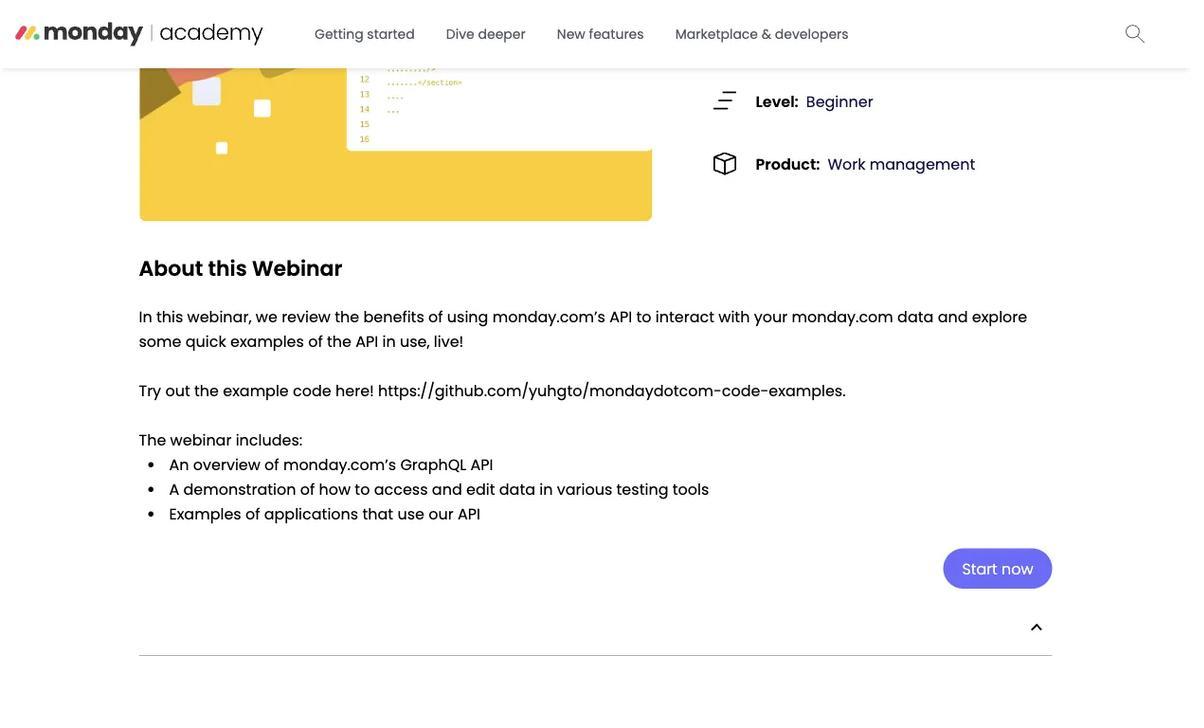 Task type: vqa. For each thing, say whether or not it's contained in the screenshot.
New Features February 2024
no



Task type: locate. For each thing, give the bounding box(es) containing it.
1 vertical spatial to
[[355, 478, 370, 500]]

edit
[[466, 478, 495, 500]]

level: beginner
[[756, 90, 874, 112]]

to right the how
[[355, 478, 370, 500]]

of down review
[[308, 330, 323, 352]]

in left the various
[[540, 478, 553, 500]]

marketplace & developers link
[[664, 17, 860, 51]]

in inside the webinar includes: an overview of monday.com's graphql api a demonstration of how to access and edit data in various testing tools examples of applications that use our api
[[540, 478, 553, 500]]

product:
[[756, 153, 820, 175]]

graphql
[[400, 454, 467, 475]]

our
[[429, 503, 454, 524]]

applications
[[264, 503, 359, 524]]

start now
[[963, 558, 1034, 579]]

1 horizontal spatial monday.com's
[[493, 306, 606, 327]]

0 horizontal spatial monday.com's
[[283, 454, 396, 475]]

1 vertical spatial data
[[499, 478, 536, 500]]

this for about
[[208, 254, 247, 283]]

1 vertical spatial monday.com's
[[283, 454, 396, 475]]

the right review
[[335, 306, 360, 327]]

0 horizontal spatial to
[[355, 478, 370, 500]]

deeper
[[478, 25, 526, 43]]

the
[[335, 306, 360, 327], [327, 330, 352, 352], [194, 380, 219, 401]]

the down review
[[327, 330, 352, 352]]

tools
[[673, 478, 709, 500]]

the
[[139, 429, 166, 450]]

data inside in this webinar, we review the benefits of using monday.com's api to interact with your monday.com data and explore some quick examples of the api in use, live!
[[898, 306, 934, 327]]

this up webinar,
[[208, 254, 247, 283]]

code
[[293, 380, 332, 401]]

live!
[[434, 330, 464, 352]]

0 horizontal spatial this
[[156, 306, 183, 327]]

and left 'explore'
[[938, 306, 968, 327]]

the webinar includes: an overview of monday.com's graphql api a demonstration of how to access and edit data in various testing tools examples of applications that use our api
[[139, 429, 709, 524]]

try out the example code here! https://github.com/yuhgto/mondaydotcom-code-examples.
[[139, 380, 846, 401]]

marketplace
[[676, 25, 758, 43]]

demonstration
[[184, 478, 296, 500]]

0 vertical spatial this
[[208, 254, 247, 283]]

and up our
[[432, 478, 462, 500]]

this right in
[[156, 306, 183, 327]]

0 horizontal spatial in
[[382, 330, 396, 352]]

to left interact in the top of the page
[[637, 306, 652, 327]]

1 vertical spatial the
[[327, 330, 352, 352]]

to inside in this webinar, we review the benefits of using monday.com's api to interact with your monday.com data and explore some quick examples of the api in use, live!
[[637, 306, 652, 327]]

examples.
[[769, 380, 846, 401]]

features
[[589, 25, 644, 43]]

in inside in this webinar, we review the benefits of using monday.com's api to interact with your monday.com data and explore some quick examples of the api in use, live!
[[382, 330, 396, 352]]

getting started link
[[303, 17, 426, 51]]

the right out
[[194, 380, 219, 401]]

in
[[382, 330, 396, 352], [540, 478, 553, 500]]

data
[[898, 306, 934, 327], [499, 478, 536, 500]]

monday.com's
[[493, 306, 606, 327], [283, 454, 396, 475]]

api
[[610, 306, 633, 327], [356, 330, 378, 352], [471, 454, 493, 475], [458, 503, 481, 524]]

and
[[938, 306, 968, 327], [432, 478, 462, 500]]

to
[[637, 306, 652, 327], [355, 478, 370, 500]]

your
[[754, 306, 788, 327]]

webinar,
[[187, 306, 252, 327]]

0 vertical spatial and
[[938, 306, 968, 327]]

api up edit
[[471, 454, 493, 475]]

1 vertical spatial in
[[540, 478, 553, 500]]

interact
[[656, 306, 715, 327]]

1 horizontal spatial this
[[208, 254, 247, 283]]

api down edit
[[458, 503, 481, 524]]

of up live!
[[429, 306, 443, 327]]

and inside the webinar includes: an overview of monday.com's graphql api a demonstration of how to access and edit data in various testing tools examples of applications that use our api
[[432, 478, 462, 500]]

monday.com
[[792, 306, 894, 327]]

new features
[[557, 25, 644, 43]]

product: work management
[[756, 153, 976, 175]]

getting
[[315, 25, 364, 43]]

0 horizontal spatial and
[[432, 478, 462, 500]]

1 vertical spatial and
[[432, 478, 462, 500]]

level:
[[756, 90, 799, 112]]

0 vertical spatial to
[[637, 306, 652, 327]]

0 vertical spatial data
[[898, 306, 934, 327]]

about this webinar
[[139, 254, 343, 283]]

monday.com's up the how
[[283, 454, 396, 475]]

0 vertical spatial monday.com's
[[493, 306, 606, 327]]

webinar
[[170, 429, 232, 450]]

here!
[[336, 380, 374, 401]]

data right monday.com
[[898, 306, 934, 327]]

getting started
[[315, 25, 415, 43]]

data right edit
[[499, 478, 536, 500]]

monday.com's up https://github.com/yuhgto/mondaydotcom-
[[493, 306, 606, 327]]

this inside in this webinar, we review the benefits of using monday.com's api to interact with your monday.com data and explore some quick examples of the api in use, live!
[[156, 306, 183, 327]]

1 horizontal spatial in
[[540, 478, 553, 500]]

search logo image
[[1126, 24, 1146, 43]]

1 horizontal spatial data
[[898, 306, 934, 327]]

of
[[429, 306, 443, 327], [308, 330, 323, 352], [265, 454, 279, 475], [300, 478, 315, 500], [246, 503, 260, 524]]

1 horizontal spatial to
[[637, 306, 652, 327]]

that
[[363, 503, 394, 524]]

about
[[139, 254, 203, 283]]

0 vertical spatial in
[[382, 330, 396, 352]]

0 horizontal spatial data
[[499, 478, 536, 500]]

in down benefits
[[382, 330, 396, 352]]

data inside the webinar includes: an overview of monday.com's graphql api a demonstration of how to access and edit data in various testing tools examples of applications that use our api
[[499, 478, 536, 500]]

this
[[208, 254, 247, 283], [156, 306, 183, 327]]

0 vertical spatial the
[[335, 306, 360, 327]]

1 vertical spatial this
[[156, 306, 183, 327]]

with
[[719, 306, 750, 327]]

code-
[[722, 380, 769, 401]]

dive deeper link
[[435, 17, 537, 51]]

to inside the webinar includes: an overview of monday.com's graphql api a demonstration of how to access and edit data in various testing tools examples of applications that use our api
[[355, 478, 370, 500]]

of up applications
[[300, 478, 315, 500]]

new features link
[[546, 17, 656, 51]]

1 horizontal spatial and
[[938, 306, 968, 327]]



Task type: describe. For each thing, give the bounding box(es) containing it.
api down benefits
[[356, 330, 378, 352]]

monday.com's inside in this webinar, we review the benefits of using monday.com's api to interact with your monday.com data and explore some quick examples of the api in use, live!
[[493, 306, 606, 327]]

use,
[[400, 330, 430, 352]]

review
[[282, 306, 331, 327]]

duration: 45 minutes
[[756, 27, 920, 49]]

new
[[557, 25, 586, 43]]

duration:
[[756, 27, 827, 49]]

explore
[[972, 306, 1028, 327]]

includes:
[[236, 429, 303, 450]]

use
[[398, 503, 425, 524]]

in
[[139, 306, 152, 327]]

management
[[870, 153, 976, 175]]

of down includes:
[[265, 454, 279, 475]]

how
[[319, 478, 351, 500]]

https://github.com/yuhgto/mondaydotcom-
[[378, 380, 722, 401]]

now
[[1002, 558, 1034, 579]]

monday.com logo image
[[1031, 623, 1043, 631]]

we
[[256, 306, 278, 327]]

example
[[223, 380, 289, 401]]

testing
[[617, 478, 669, 500]]

started
[[367, 25, 415, 43]]

various
[[557, 478, 613, 500]]

work
[[828, 153, 866, 175]]

overview
[[193, 454, 261, 475]]

45
[[835, 27, 854, 49]]

and inside in this webinar, we review the benefits of using monday.com's api to interact with your monday.com data and explore some quick examples of the api in use, live!
[[938, 306, 968, 327]]

minutes
[[858, 27, 920, 49]]

this for in
[[156, 306, 183, 327]]

dive
[[446, 25, 475, 43]]

in this webinar, we review the benefits of using monday.com's api to interact with your monday.com data and explore some quick examples of the api in use, live!
[[139, 306, 1028, 352]]

access
[[374, 478, 428, 500]]

webinar
[[252, 254, 343, 283]]

monday.com's inside the webinar includes: an overview of monday.com's graphql api a demonstration of how to access and edit data in various testing tools examples of applications that use our api
[[283, 454, 396, 475]]

quick
[[186, 330, 226, 352]]

try
[[139, 380, 161, 401]]

some
[[139, 330, 182, 352]]

&
[[762, 25, 772, 43]]

an
[[169, 454, 189, 475]]

examples
[[230, 330, 304, 352]]

dive deeper
[[446, 25, 526, 43]]

academy logo image
[[14, 15, 282, 48]]

beginner
[[807, 90, 874, 112]]

start now link
[[944, 549, 1053, 589]]

2 vertical spatial the
[[194, 380, 219, 401]]

benefits
[[364, 306, 425, 327]]

developers
[[775, 25, 849, 43]]

out
[[165, 380, 190, 401]]

of down demonstration in the bottom of the page
[[246, 503, 260, 524]]

api left interact in the top of the page
[[610, 306, 633, 327]]

a
[[169, 478, 179, 500]]

start
[[963, 558, 998, 579]]

examples
[[169, 503, 241, 524]]

using
[[447, 306, 489, 327]]

marketplace & developers
[[676, 25, 849, 43]]



